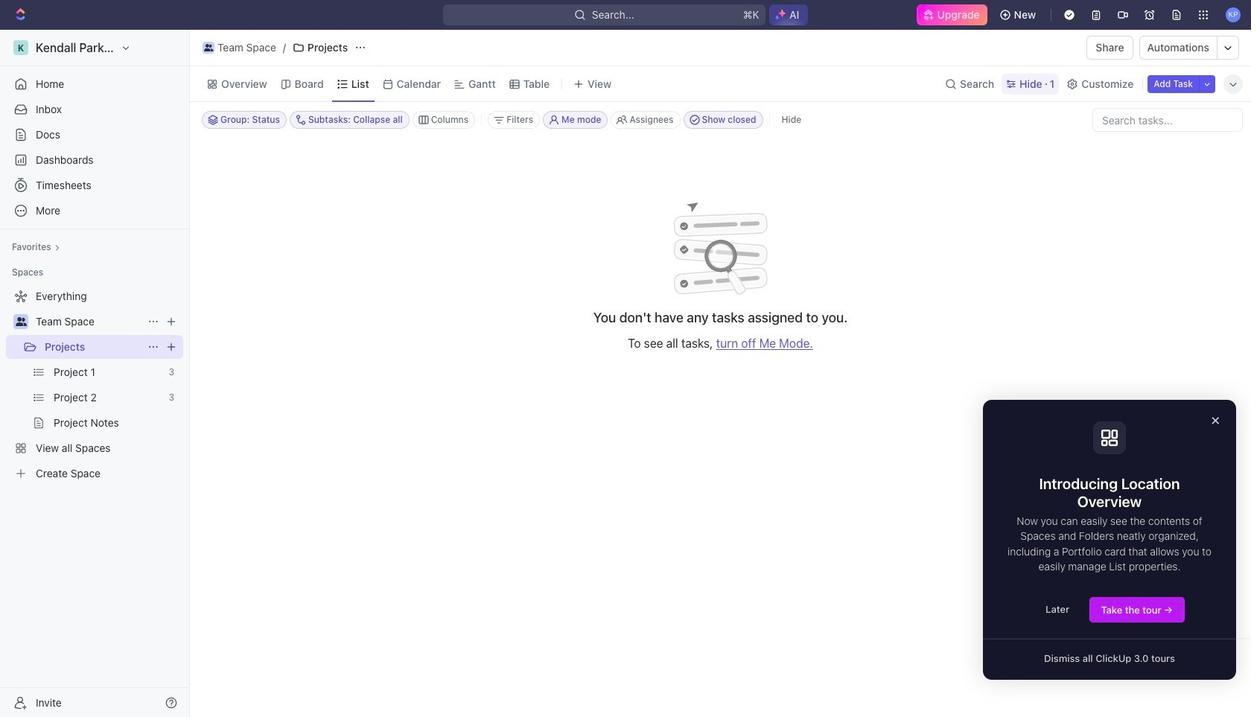 Task type: describe. For each thing, give the bounding box(es) containing it.
user group image
[[204, 44, 213, 51]]

tree inside sidebar navigation
[[6, 285, 183, 486]]



Task type: locate. For each thing, give the bounding box(es) containing it.
kendall parks's workspace, , element
[[13, 40, 28, 55]]

user group image
[[15, 317, 26, 326]]

Search tasks... text field
[[1094, 109, 1243, 131]]

tree
[[6, 285, 183, 486]]

navigation
[[984, 400, 1252, 680]]

sidebar navigation
[[0, 30, 193, 718]]



Task type: vqa. For each thing, say whether or not it's contained in the screenshot.
"other"
no



